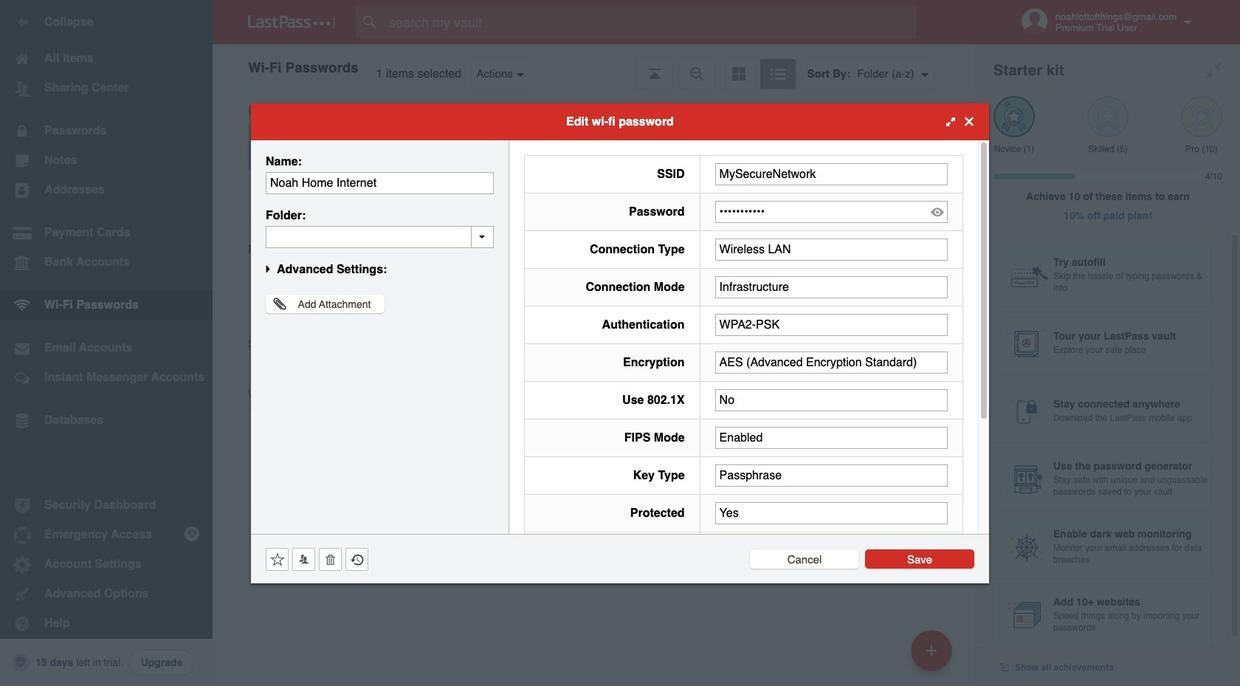Task type: vqa. For each thing, say whether or not it's contained in the screenshot.
search my sent shares TEXT BOX
no



Task type: locate. For each thing, give the bounding box(es) containing it.
None password field
[[715, 201, 948, 223]]

dialog
[[251, 103, 990, 677]]

lastpass image
[[248, 16, 335, 29]]

search my vault text field
[[356, 6, 946, 38]]

None text field
[[715, 163, 948, 185], [266, 172, 494, 194], [715, 314, 948, 336], [715, 351, 948, 373], [715, 427, 948, 449], [715, 163, 948, 185], [266, 172, 494, 194], [715, 314, 948, 336], [715, 351, 948, 373], [715, 427, 948, 449]]

new item navigation
[[906, 626, 962, 686]]

new item image
[[927, 645, 937, 656]]

vault options navigation
[[213, 44, 976, 89]]

main navigation navigation
[[0, 0, 213, 686]]

None text field
[[266, 226, 494, 248], [715, 238, 948, 260], [715, 276, 948, 298], [715, 389, 948, 411], [715, 464, 948, 486], [715, 502, 948, 524], [266, 226, 494, 248], [715, 238, 948, 260], [715, 276, 948, 298], [715, 389, 948, 411], [715, 464, 948, 486], [715, 502, 948, 524]]



Task type: describe. For each thing, give the bounding box(es) containing it.
Search search field
[[356, 6, 946, 38]]



